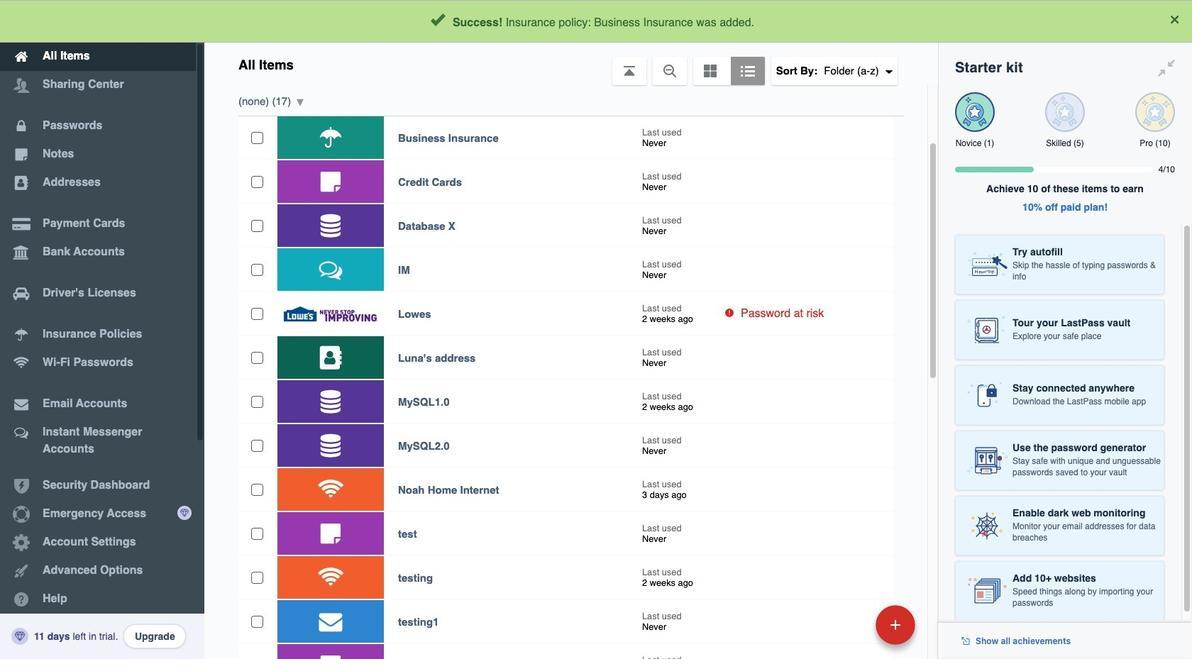 Task type: describe. For each thing, give the bounding box(es) containing it.
vault options navigation
[[204, 43, 939, 85]]

main navigation navigation
[[0, 0, 204, 660]]

new item element
[[779, 605, 921, 645]]



Task type: locate. For each thing, give the bounding box(es) containing it.
Search search field
[[342, 6, 909, 37]]

search my vault text field
[[342, 6, 909, 37]]

new item navigation
[[779, 601, 924, 660]]

alert
[[0, 0, 1193, 43]]



Task type: vqa. For each thing, say whether or not it's contained in the screenshot.
dialog
no



